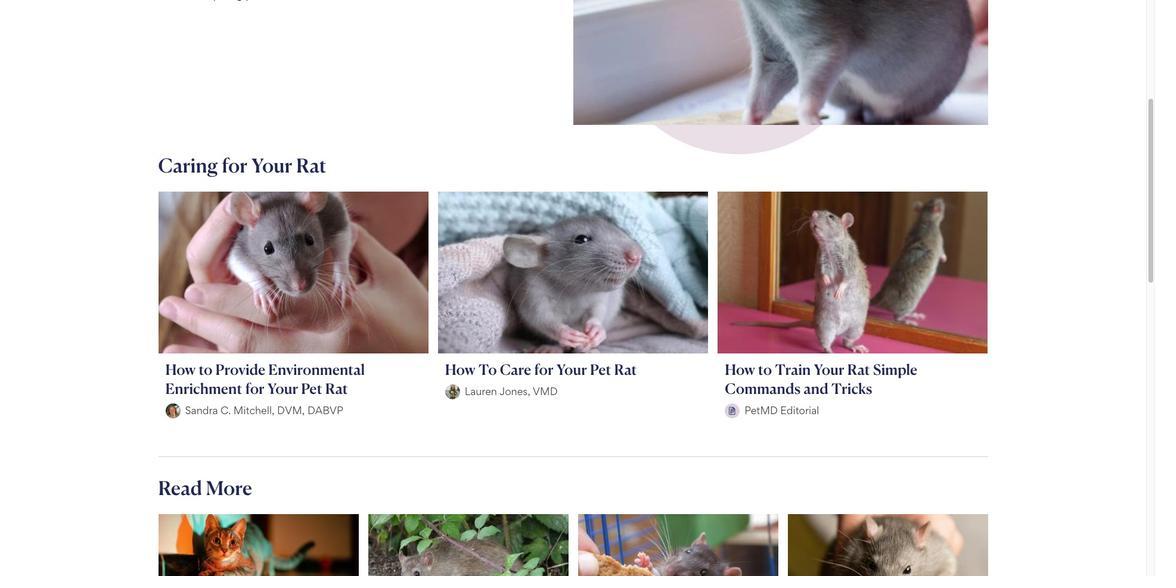 Task type: describe. For each thing, give the bounding box(es) containing it.
by image for how to care for your pet rat
[[445, 385, 460, 400]]

enrichment
[[165, 380, 242, 398]]

and
[[804, 380, 828, 398]]

simple
[[873, 361, 917, 379]]

by image
[[725, 404, 740, 419]]

your inside how to train your rat simple commands and tricks
[[814, 361, 844, 379]]

dvm,
[[277, 405, 305, 417]]

1 vertical spatial for
[[534, 361, 554, 379]]

caring
[[158, 154, 218, 178]]

0 vertical spatial for
[[222, 154, 248, 178]]

how to care for your pet rat
[[445, 361, 637, 379]]

jones,
[[499, 386, 530, 398]]

care
[[500, 361, 531, 379]]

petmd editorial
[[745, 405, 819, 417]]

for inside how to provide environmental enrichment for your pet rat
[[245, 380, 265, 398]]

train
[[775, 361, 811, 379]]

provide
[[216, 361, 265, 379]]

to for train
[[758, 361, 772, 379]]

caring for your rat
[[158, 154, 327, 178]]

by image for how to provide environmental enrichment for your pet rat
[[165, 404, 180, 419]]



Task type: vqa. For each thing, say whether or not it's contained in the screenshot.
92.6 mg mg
no



Task type: locate. For each thing, give the bounding box(es) containing it.
2 horizontal spatial how
[[725, 361, 755, 379]]

how for how to care for your pet rat
[[445, 361, 476, 379]]

lauren jones, vmd
[[465, 386, 558, 398]]

1 horizontal spatial to
[[758, 361, 772, 379]]

1 horizontal spatial how
[[445, 361, 476, 379]]

environmental
[[268, 361, 365, 379]]

pet
[[590, 361, 611, 379], [301, 380, 322, 398]]

read more
[[158, 477, 252, 500]]

to
[[199, 361, 213, 379], [758, 361, 772, 379]]

mitchell,
[[234, 405, 275, 417]]

1 how from the left
[[165, 361, 196, 379]]

2 to from the left
[[758, 361, 772, 379]]

sandra c. mitchell, dvm, dabvp
[[185, 405, 343, 417]]

blue-gray rat standing on a window sill looking out a window image
[[573, 0, 988, 125]]

by image left sandra at the bottom
[[165, 404, 180, 419]]

how up commands
[[725, 361, 755, 379]]

how for how to train your rat simple commands and tricks
[[725, 361, 755, 379]]

0 horizontal spatial pet
[[301, 380, 322, 398]]

0 horizontal spatial by image
[[165, 404, 180, 419]]

sandra
[[185, 405, 218, 417]]

how inside how to provide environmental enrichment for your pet rat
[[165, 361, 196, 379]]

for
[[222, 154, 248, 178], [534, 361, 554, 379], [245, 380, 265, 398]]

how inside how to train your rat simple commands and tricks
[[725, 361, 755, 379]]

to for provide
[[199, 361, 213, 379]]

your inside how to provide environmental enrichment for your pet rat
[[268, 380, 298, 398]]

for up the mitchell,
[[245, 380, 265, 398]]

to inside how to provide environmental enrichment for your pet rat
[[199, 361, 213, 379]]

to up commands
[[758, 361, 772, 379]]

1 vertical spatial pet
[[301, 380, 322, 398]]

0 vertical spatial by image
[[445, 385, 460, 400]]

3 how from the left
[[725, 361, 755, 379]]

tricks
[[831, 380, 872, 398]]

your
[[252, 154, 292, 178], [557, 361, 587, 379], [814, 361, 844, 379], [268, 380, 298, 398]]

2 vertical spatial for
[[245, 380, 265, 398]]

dabvp
[[307, 405, 343, 417]]

how
[[165, 361, 196, 379], [445, 361, 476, 379], [725, 361, 755, 379]]

pet inside how to provide environmental enrichment for your pet rat
[[301, 380, 322, 398]]

vmd
[[533, 386, 558, 398]]

editorial
[[780, 405, 819, 417]]

rat inside how to train your rat simple commands and tricks
[[847, 361, 870, 379]]

rat inside how to provide environmental enrichment for your pet rat
[[325, 380, 348, 398]]

read
[[158, 477, 202, 500]]

commands
[[725, 380, 801, 398]]

by image
[[445, 385, 460, 400], [165, 404, 180, 419]]

c.
[[221, 405, 231, 417]]

more
[[206, 477, 252, 500]]

1 to from the left
[[199, 361, 213, 379]]

how for how to provide environmental enrichment for your pet rat
[[165, 361, 196, 379]]

rat
[[296, 154, 327, 178], [614, 361, 637, 379], [847, 361, 870, 379], [325, 380, 348, 398]]

how to train your rat simple commands and tricks
[[725, 361, 917, 398]]

1 horizontal spatial pet
[[590, 361, 611, 379]]

0 vertical spatial pet
[[590, 361, 611, 379]]

for right caring
[[222, 154, 248, 178]]

0 horizontal spatial to
[[199, 361, 213, 379]]

0 horizontal spatial how
[[165, 361, 196, 379]]

lauren
[[465, 386, 497, 398]]

by image left lauren
[[445, 385, 460, 400]]

how left the to
[[445, 361, 476, 379]]

to
[[478, 361, 497, 379]]

1 horizontal spatial by image
[[445, 385, 460, 400]]

to up enrichment
[[199, 361, 213, 379]]

for up vmd
[[534, 361, 554, 379]]

petmd
[[745, 405, 778, 417]]

1 vertical spatial by image
[[165, 404, 180, 419]]

to inside how to train your rat simple commands and tricks
[[758, 361, 772, 379]]

how up enrichment
[[165, 361, 196, 379]]

2 how from the left
[[445, 361, 476, 379]]

how to provide environmental enrichment for your pet rat
[[165, 361, 365, 398]]



